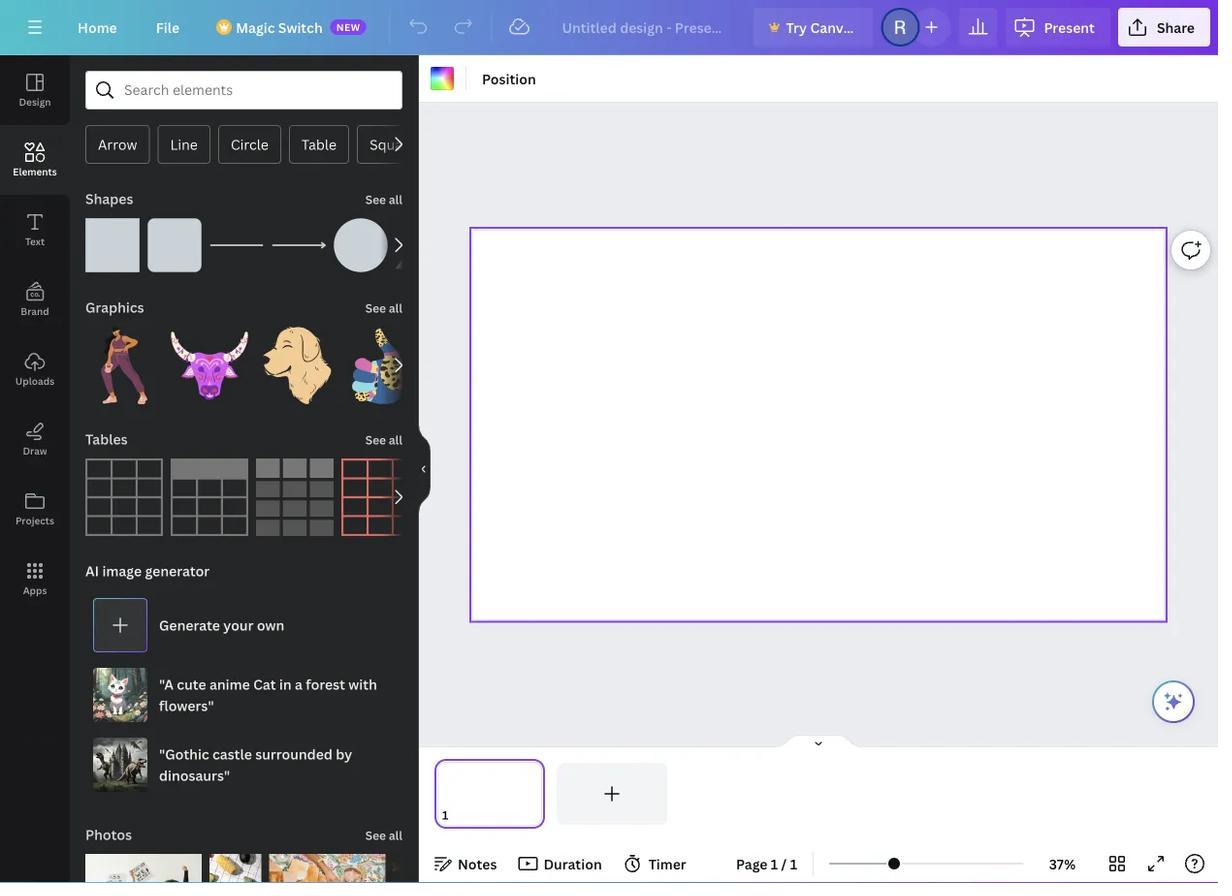 Task type: locate. For each thing, give the bounding box(es) containing it.
see up white circle shape image in the left of the page
[[365, 192, 386, 208]]

1 add this table to the canvas image from the left
[[85, 459, 163, 536]]

1 left /
[[771, 855, 778, 873]]

see all
[[365, 192, 402, 208], [365, 300, 402, 316], [365, 432, 402, 448], [365, 828, 402, 844]]

own
[[257, 616, 284, 635]]

3 see all button from the top
[[363, 420, 404, 459]]

1 see all from the top
[[365, 192, 402, 208]]

see all button down square
[[363, 179, 404, 218]]

1 see all button from the top
[[363, 179, 404, 218]]

see
[[365, 192, 386, 208], [365, 300, 386, 316], [365, 432, 386, 448], [365, 828, 386, 844]]

4 see all from the top
[[365, 828, 402, 844]]

group right assortment of fruits and vegetables image
[[269, 843, 385, 883]]

text
[[25, 235, 45, 248]]

square button
[[357, 125, 428, 164]]

group up tables button
[[85, 315, 163, 404]]

line
[[170, 135, 198, 154]]

see all button for graphics
[[363, 288, 404, 327]]

add this line to the canvas image left white circle shape image in the left of the page
[[272, 218, 326, 273]]

white circle shape image
[[334, 218, 388, 273]]

4 all from the top
[[389, 828, 402, 844]]

women protesting together image
[[85, 854, 202, 883]]

group left rounded square image
[[85, 207, 140, 273]]

position
[[482, 69, 536, 88]]

see all up 'wild pattern like hand gesture' image
[[365, 300, 402, 316]]

canva assistant image
[[1162, 690, 1185, 714]]

add this table to the canvas image
[[85, 459, 163, 536], [171, 459, 248, 536], [256, 459, 334, 536], [341, 459, 419, 536]]

all for shapes
[[389, 192, 402, 208]]

cute
[[177, 675, 206, 694]]

see for photos
[[365, 828, 386, 844]]

dinosaurs"
[[159, 767, 230, 785]]

see up 'wild pattern like hand gesture' image
[[365, 300, 386, 316]]

see all up person eating indian takeaway food image on the bottom left of the page
[[365, 828, 402, 844]]

generate your own
[[159, 616, 284, 635]]

see up person eating indian takeaway food image on the bottom left of the page
[[365, 828, 386, 844]]

design button
[[0, 55, 70, 125]]

2 see all from the top
[[365, 300, 402, 316]]

see all button for tables
[[363, 420, 404, 459]]

shapes
[[85, 190, 133, 208]]

1 horizontal spatial add this line to the canvas image
[[272, 218, 326, 273]]

add this line to the canvas image right rounded square image
[[209, 218, 264, 273]]

parks and loving sisters laying on blanket at a park image
[[393, 854, 509, 883]]

1 horizontal spatial 1
[[790, 855, 797, 873]]

all
[[389, 192, 402, 208], [389, 300, 402, 316], [389, 432, 402, 448], [389, 828, 402, 844]]

1 see from the top
[[365, 192, 386, 208]]

0 horizontal spatial add this line to the canvas image
[[209, 218, 264, 273]]

detailed colorful year of the ox floral bull head image
[[171, 327, 248, 404]]

magic
[[236, 18, 275, 36]]

see all up white circle shape image in the left of the page
[[365, 192, 402, 208]]

"gothic castle surrounded by dinosaurs"
[[159, 745, 352, 785]]

see all button down white circle shape image in the left of the page
[[363, 288, 404, 327]]

2 see from the top
[[365, 300, 386, 316]]

in
[[279, 675, 292, 694]]

see all button left page title text box
[[363, 816, 404, 854]]

text button
[[0, 195, 70, 265]]

square
[[370, 135, 416, 154]]

generator
[[145, 562, 210, 580]]

1 add this line to the canvas image from the left
[[209, 218, 264, 273]]

all up parks and loving sisters laying on blanket at a park image
[[389, 828, 402, 844]]

timer
[[648, 855, 686, 873]]

share button
[[1118, 8, 1210, 47]]

see all for tables
[[365, 432, 402, 448]]

group
[[85, 207, 140, 273], [147, 207, 202, 273], [334, 207, 388, 273], [85, 315, 163, 404], [171, 315, 248, 404], [256, 315, 334, 404], [341, 327, 419, 404], [85, 843, 202, 883], [209, 843, 261, 883], [269, 843, 385, 883]]

all for tables
[[389, 432, 402, 448]]

hand drawn dog image
[[256, 327, 334, 404]]

see all left hide image
[[365, 432, 402, 448]]

projects
[[16, 514, 54, 527]]

woman with kettlebell illustration image
[[85, 327, 163, 404]]

"a cute anime cat in a forest with flowers"
[[159, 675, 377, 715]]

add this line to the canvas image
[[209, 218, 264, 273], [272, 218, 326, 273]]

cat
[[253, 675, 276, 694]]

duration button
[[512, 849, 610, 880]]

all up 'wild pattern like hand gesture' image
[[389, 300, 402, 316]]

all for graphics
[[389, 300, 402, 316]]

home
[[78, 18, 117, 36]]

group right square image
[[147, 207, 202, 273]]

1 right /
[[790, 855, 797, 873]]

see for graphics
[[365, 300, 386, 316]]

page
[[736, 855, 768, 873]]

Page title text field
[[457, 806, 464, 825]]

uploads button
[[0, 335, 70, 404]]

graphics button
[[83, 288, 146, 327]]

magic switch
[[236, 18, 323, 36]]

2 see all button from the top
[[363, 288, 404, 327]]

Design title text field
[[546, 8, 745, 47]]

3 see all from the top
[[365, 432, 402, 448]]

person eating indian takeaway food image
[[269, 854, 385, 883]]

duration
[[544, 855, 602, 873]]

see left hide image
[[365, 432, 386, 448]]

castle
[[212, 745, 252, 764]]

Search elements search field
[[124, 72, 364, 109]]

graphics
[[85, 298, 144, 317]]

4 see from the top
[[365, 828, 386, 844]]

0 horizontal spatial 1
[[771, 855, 778, 873]]

see all button
[[363, 179, 404, 218], [363, 288, 404, 327], [363, 420, 404, 459], [363, 816, 404, 854]]

see all button for photos
[[363, 816, 404, 854]]

4 see all button from the top
[[363, 816, 404, 854]]

with
[[348, 675, 377, 694]]

group left 'wild pattern like hand gesture' image
[[256, 315, 334, 404]]

group left triangle up image
[[334, 207, 388, 273]]

photos
[[85, 826, 132, 844]]

draw
[[23, 444, 47, 457]]

apps
[[23, 584, 47, 597]]

draw button
[[0, 404, 70, 474]]

table
[[302, 135, 337, 154]]

wild pattern like hand gesture image
[[341, 327, 419, 404]]

brand
[[21, 305, 49, 318]]

assortment of fruits and vegetables image
[[209, 854, 261, 883]]

1 all from the top
[[389, 192, 402, 208]]

page 1 / 1
[[736, 855, 797, 873]]

notes
[[458, 855, 497, 873]]

photos button
[[83, 816, 134, 854]]

projects button
[[0, 474, 70, 544]]

see all button left hide image
[[363, 420, 404, 459]]

apps button
[[0, 544, 70, 614]]

1
[[771, 855, 778, 873], [790, 855, 797, 873]]

all up triangle up image
[[389, 192, 402, 208]]

main menu bar
[[0, 0, 1218, 55]]

try canva pro
[[786, 18, 877, 36]]

all left hide image
[[389, 432, 402, 448]]

3 see from the top
[[365, 432, 386, 448]]

all for photos
[[389, 828, 402, 844]]

a
[[295, 675, 302, 694]]

line button
[[158, 125, 210, 164]]

2 1 from the left
[[790, 855, 797, 873]]

your
[[223, 616, 254, 635]]

3 all from the top
[[389, 432, 402, 448]]

see all for graphics
[[365, 300, 402, 316]]

2 all from the top
[[389, 300, 402, 316]]



Task type: vqa. For each thing, say whether or not it's contained in the screenshot.
Rounded Square IMAGE
yes



Task type: describe. For each thing, give the bounding box(es) containing it.
circle button
[[218, 125, 281, 164]]

side panel tab list
[[0, 55, 70, 614]]

hide pages image
[[772, 734, 865, 750]]

ai
[[85, 562, 99, 580]]

2 add this table to the canvas image from the left
[[171, 459, 248, 536]]

see for shapes
[[365, 192, 386, 208]]

see all for shapes
[[365, 192, 402, 208]]

elements
[[13, 165, 57, 178]]

file
[[156, 18, 180, 36]]

flowers"
[[159, 697, 214, 715]]

notes button
[[427, 849, 505, 880]]

new
[[336, 20, 361, 33]]

forest
[[306, 675, 345, 694]]

"gothic
[[159, 745, 209, 764]]

"a
[[159, 675, 174, 694]]

brand button
[[0, 265, 70, 335]]

file button
[[140, 8, 195, 47]]

37% button
[[1031, 849, 1094, 880]]

circle
[[231, 135, 269, 154]]

table button
[[289, 125, 349, 164]]

hide image
[[418, 423, 431, 516]]

group right hand drawn dog "image"
[[341, 327, 419, 404]]

3 add this table to the canvas image from the left
[[256, 459, 334, 536]]

shapes button
[[83, 179, 135, 218]]

page 1 image
[[434, 763, 545, 825]]

group left assortment of fruits and vegetables image
[[85, 843, 202, 883]]

4 add this table to the canvas image from the left
[[341, 459, 419, 536]]

by
[[336, 745, 352, 764]]

position button
[[474, 63, 544, 94]]

rounded square image
[[147, 218, 202, 273]]

elements button
[[0, 125, 70, 195]]

try canva pro button
[[753, 8, 877, 47]]

uploads
[[15, 374, 54, 387]]

see all for photos
[[365, 828, 402, 844]]

home link
[[62, 8, 133, 47]]

1 1 from the left
[[771, 855, 778, 873]]

/
[[781, 855, 787, 873]]

surrounded
[[255, 745, 333, 764]]

triangle up image
[[396, 218, 450, 273]]

arrow button
[[85, 125, 150, 164]]

switch
[[278, 18, 323, 36]]

see all button for shapes
[[363, 179, 404, 218]]

design
[[19, 95, 51, 108]]

anime
[[209, 675, 250, 694]]

square image
[[85, 218, 140, 273]]

timer button
[[617, 849, 694, 880]]

group right 'women protesting together' image
[[209, 843, 261, 883]]

#ffffff image
[[431, 67, 454, 90]]

try
[[786, 18, 807, 36]]

group right woman with kettlebell illustration image
[[171, 315, 248, 404]]

canva
[[810, 18, 851, 36]]

present button
[[1005, 8, 1110, 47]]

present
[[1044, 18, 1095, 36]]

pro
[[854, 18, 877, 36]]

tables button
[[83, 420, 130, 459]]

image
[[102, 562, 142, 580]]

generate
[[159, 616, 220, 635]]

share
[[1157, 18, 1195, 36]]

2 add this line to the canvas image from the left
[[272, 218, 326, 273]]

tables
[[85, 430, 128, 449]]

37%
[[1049, 855, 1076, 873]]

arrow
[[98, 135, 137, 154]]

ai image generator
[[85, 562, 210, 580]]

see for tables
[[365, 432, 386, 448]]



